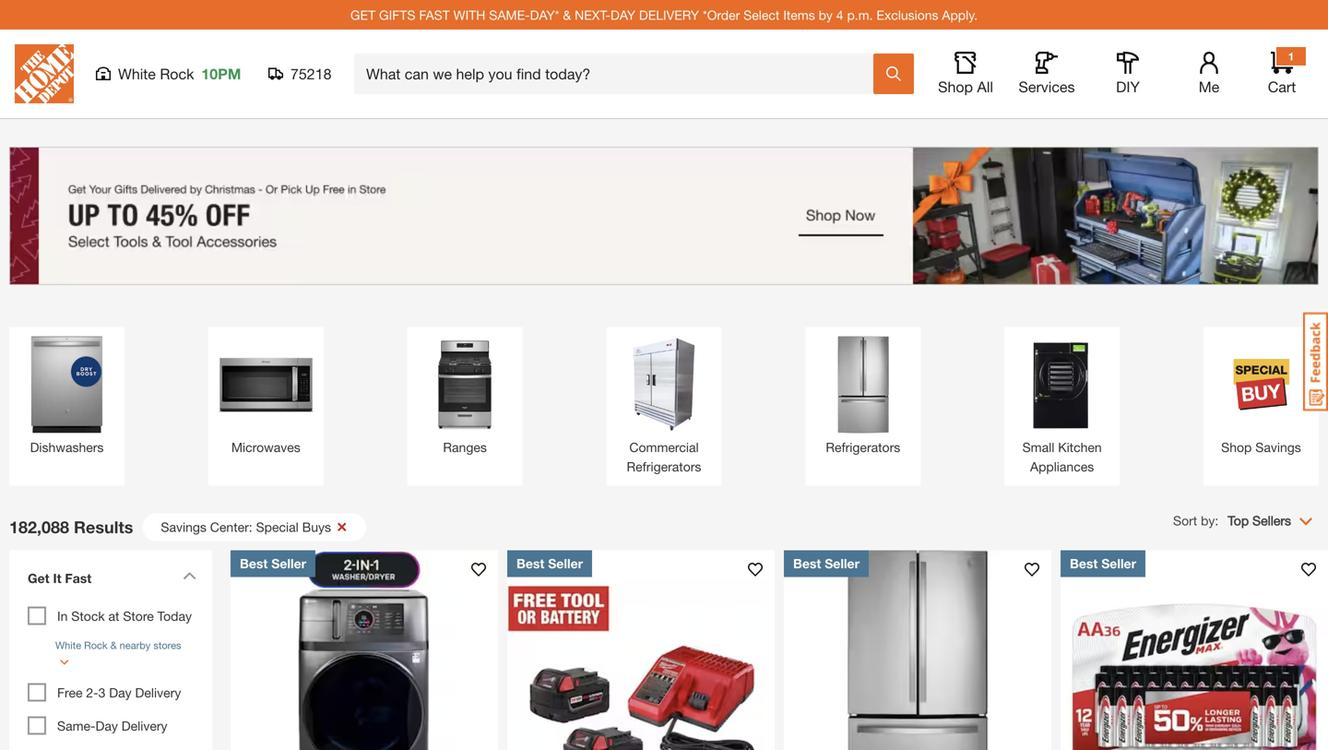 Task type: locate. For each thing, give the bounding box(es) containing it.
1 vertical spatial &
[[110, 639, 117, 651]]

shop all button
[[936, 52, 996, 96]]

1 vertical spatial delivery
[[122, 718, 167, 733]]

by:
[[1201, 513, 1219, 528]]

2 seller from the left
[[548, 556, 583, 571]]

top
[[1228, 513, 1249, 528]]

shop savings
[[1222, 440, 1302, 455]]

&
[[563, 7, 571, 22], [110, 639, 117, 651]]

0 vertical spatial refrigerators
[[826, 440, 901, 455]]

delivery down the free 2-3 day delivery
[[122, 718, 167, 733]]

shop left all
[[938, 78, 973, 95]]

shop savings image
[[1213, 336, 1310, 433]]

buys
[[302, 519, 331, 535]]

by
[[819, 7, 833, 22]]

best seller for 27 cu. ft. french door refrigerator in fingerprint resistant stainless with internal dispenser, energy star image
[[793, 556, 860, 571]]

1 vertical spatial savings
[[161, 519, 207, 535]]

commercial refrigerators
[[627, 440, 702, 474]]

white for white rock & nearby stores
[[55, 639, 81, 651]]

4.8 cu. ft. ultrafast combo washer & dryer with ventless heat pump technology in carbon graphite image
[[231, 550, 498, 750]]

3 best from the left
[[793, 556, 821, 571]]

sort
[[1174, 513, 1198, 528]]

services
[[1019, 78, 1075, 95]]

shop inside 'shop savings' link
[[1222, 440, 1252, 455]]

delivery
[[639, 7, 699, 22]]

best for 27 cu. ft. french door refrigerator in fingerprint resistant stainless with internal dispenser, energy star image
[[793, 556, 821, 571]]

4 best from the left
[[1070, 556, 1098, 571]]

shop down shop savings image on the right
[[1222, 440, 1252, 455]]

rock for &
[[84, 639, 108, 651]]

best seller for max aa batteries (36 pack), double a alkaline batteries image
[[1070, 556, 1137, 571]]

3
[[98, 685, 106, 700]]

white rock 10pm
[[118, 65, 241, 83]]

shop inside shop all button
[[938, 78, 973, 95]]

1 horizontal spatial white
[[118, 65, 156, 83]]

best for 4.8 cu. ft. ultrafast combo washer & dryer with ventless heat pump technology in carbon graphite image
[[240, 556, 268, 571]]

ranges
[[443, 440, 487, 455]]

at
[[108, 608, 119, 624]]

2-
[[86, 685, 98, 700]]

best for m18 18-volt lithium-ion xc starter kit with two 5.0ah batteries and charger image
[[517, 556, 545, 571]]

white down in
[[55, 639, 81, 651]]

1 vertical spatial refrigerators
[[627, 459, 702, 474]]

savings
[[1256, 440, 1302, 455], [161, 519, 207, 535]]

appliances
[[1031, 459, 1094, 474]]

0 vertical spatial shop
[[938, 78, 973, 95]]

2 best seller from the left
[[517, 556, 583, 571]]

delivery down stores
[[135, 685, 181, 700]]

sellers
[[1253, 513, 1292, 528]]

182,088
[[9, 517, 69, 537]]

4 best seller from the left
[[1070, 556, 1137, 571]]

free
[[57, 685, 83, 700]]

same-
[[57, 718, 95, 733]]

3 seller from the left
[[825, 556, 860, 571]]

microwaves link
[[218, 336, 314, 457]]

1 vertical spatial rock
[[84, 639, 108, 651]]

commercial
[[630, 440, 699, 455]]

get it fast link
[[18, 560, 203, 602]]

commercial refrigerators link
[[616, 336, 713, 477]]

refrigerators down refrigerators image
[[826, 440, 901, 455]]

in
[[57, 608, 68, 624]]

0 vertical spatial &
[[563, 7, 571, 22]]

delivery
[[135, 685, 181, 700], [122, 718, 167, 733]]

1 horizontal spatial savings
[[1256, 440, 1302, 455]]

rock
[[160, 65, 194, 83], [84, 639, 108, 651]]

3 best seller from the left
[[793, 556, 860, 571]]

in stock at store today
[[57, 608, 192, 624]]

day right the 3
[[109, 685, 132, 700]]

best seller
[[240, 556, 306, 571], [517, 556, 583, 571], [793, 556, 860, 571], [1070, 556, 1137, 571]]

0 horizontal spatial white
[[55, 639, 81, 651]]

exclusions
[[877, 7, 939, 22]]

get it fast
[[28, 571, 92, 586]]

seller for m18 18-volt lithium-ion xc starter kit with two 5.0ah batteries and charger image
[[548, 556, 583, 571]]

m18 18-volt lithium-ion xc starter kit with two 5.0ah batteries and charger image
[[507, 550, 775, 750]]

savings down shop savings image on the right
[[1256, 440, 1302, 455]]

seller
[[271, 556, 306, 571], [548, 556, 583, 571], [825, 556, 860, 571], [1102, 556, 1137, 571]]

cart
[[1268, 78, 1297, 95]]

1 vertical spatial shop
[[1222, 440, 1252, 455]]

& right 'day*'
[[563, 7, 571, 22]]

savings left center:
[[161, 519, 207, 535]]

get gifts fast with same-day* & next-day delivery *order select items by 4 p.m. exclusions apply.
[[351, 7, 978, 22]]

ranges image
[[417, 336, 514, 433]]

white left 10pm
[[118, 65, 156, 83]]

shop savings link
[[1213, 336, 1310, 457]]

rock down stock
[[84, 639, 108, 651]]

*order
[[703, 7, 740, 22]]

refrigerators down commercial
[[627, 459, 702, 474]]

1
[[1289, 50, 1295, 63]]

savings center: special buys
[[161, 519, 331, 535]]

1 horizontal spatial refrigerators
[[826, 440, 901, 455]]

0 horizontal spatial savings
[[161, 519, 207, 535]]

max aa batteries (36 pack), double a alkaline batteries image
[[1061, 550, 1329, 750]]

rock left 10pm
[[160, 65, 194, 83]]

0 vertical spatial rock
[[160, 65, 194, 83]]

best seller for m18 18-volt lithium-ion xc starter kit with two 5.0ah batteries and charger image
[[517, 556, 583, 571]]

special
[[256, 519, 299, 535]]

same-day delivery
[[57, 718, 167, 733]]

small kitchen appliances image
[[1014, 336, 1111, 433]]

seller for max aa batteries (36 pack), double a alkaline batteries image
[[1102, 556, 1137, 571]]

store
[[123, 608, 154, 624]]

services button
[[1018, 52, 1077, 96]]

gifts
[[379, 7, 416, 22]]

nearby
[[120, 639, 151, 651]]

1 best from the left
[[240, 556, 268, 571]]

diy
[[1116, 78, 1140, 95]]

day down the 3
[[95, 718, 118, 733]]

white
[[118, 65, 156, 83], [55, 639, 81, 651]]

& left "nearby" on the left bottom of page
[[110, 639, 117, 651]]

day
[[611, 7, 636, 22]]

2 best from the left
[[517, 556, 545, 571]]

0 horizontal spatial rock
[[84, 639, 108, 651]]

0 horizontal spatial shop
[[938, 78, 973, 95]]

with
[[454, 7, 486, 22]]

white for white rock 10pm
[[118, 65, 156, 83]]

seller for 4.8 cu. ft. ultrafast combo washer & dryer with ventless heat pump technology in carbon graphite image
[[271, 556, 306, 571]]

best
[[240, 556, 268, 571], [517, 556, 545, 571], [793, 556, 821, 571], [1070, 556, 1098, 571]]

refrigerators image
[[815, 336, 912, 433]]

best for max aa batteries (36 pack), double a alkaline batteries image
[[1070, 556, 1098, 571]]

refrigerators
[[826, 440, 901, 455], [627, 459, 702, 474]]

4 seller from the left
[[1102, 556, 1137, 571]]

day
[[109, 685, 132, 700], [95, 718, 118, 733]]

next-
[[575, 7, 611, 22]]

27 cu. ft. french door refrigerator in fingerprint resistant stainless with internal dispenser, energy star image
[[784, 550, 1052, 750]]

microwaves
[[231, 440, 301, 455]]

1 horizontal spatial &
[[563, 7, 571, 22]]

small
[[1023, 440, 1055, 455]]

1 seller from the left
[[271, 556, 306, 571]]

1 vertical spatial white
[[55, 639, 81, 651]]

1 horizontal spatial rock
[[160, 65, 194, 83]]

same-
[[489, 7, 530, 22]]

1 best seller from the left
[[240, 556, 306, 571]]

items
[[783, 7, 815, 22]]

75218
[[291, 65, 332, 83]]

shop
[[938, 78, 973, 95], [1222, 440, 1252, 455]]

0 vertical spatial white
[[118, 65, 156, 83]]

1 horizontal spatial shop
[[1222, 440, 1252, 455]]



Task type: vqa. For each thing, say whether or not it's contained in the screenshot.
TV in the bottom of the page
no



Task type: describe. For each thing, give the bounding box(es) containing it.
fast
[[419, 7, 450, 22]]

182,088 results
[[9, 517, 133, 537]]

the home depot logo image
[[15, 44, 74, 103]]

today
[[157, 608, 192, 624]]

dishwashers link
[[18, 336, 115, 457]]

0 vertical spatial savings
[[1256, 440, 1302, 455]]

get
[[28, 571, 49, 586]]

dishwashers image
[[18, 336, 115, 433]]

sponsored banner image
[[9, 147, 1319, 285]]

seller for 27 cu. ft. french door refrigerator in fingerprint resistant stainless with internal dispenser, energy star image
[[825, 556, 860, 571]]

p.m.
[[847, 7, 873, 22]]

select
[[744, 7, 780, 22]]

same-day delivery link
[[57, 718, 167, 733]]

refrigerators link
[[815, 336, 912, 457]]

in stock at store today link
[[57, 608, 192, 624]]

4
[[837, 7, 844, 22]]

diy button
[[1099, 52, 1158, 96]]

small kitchen appliances link
[[1014, 336, 1111, 477]]

savings inside button
[[161, 519, 207, 535]]

0 vertical spatial delivery
[[135, 685, 181, 700]]

rock for 10pm
[[160, 65, 194, 83]]

apply.
[[942, 7, 978, 22]]

0 horizontal spatial refrigerators
[[627, 459, 702, 474]]

me button
[[1180, 52, 1239, 96]]

day*
[[530, 7, 560, 22]]

75218 button
[[268, 65, 332, 83]]

0 vertical spatial day
[[109, 685, 132, 700]]

get
[[351, 7, 376, 22]]

free 2-3 day delivery
[[57, 685, 181, 700]]

stores
[[153, 639, 181, 651]]

it
[[53, 571, 61, 586]]

caret icon image
[[183, 572, 197, 580]]

shop all
[[938, 78, 994, 95]]

microwaves image
[[218, 336, 314, 433]]

free 2-3 day delivery link
[[57, 685, 181, 700]]

white rock & nearby stores
[[55, 639, 181, 651]]

all
[[977, 78, 994, 95]]

best seller for 4.8 cu. ft. ultrafast combo washer & dryer with ventless heat pump technology in carbon graphite image
[[240, 556, 306, 571]]

cart 1
[[1268, 50, 1297, 95]]

small kitchen appliances
[[1023, 440, 1102, 474]]

results
[[74, 517, 133, 537]]

me
[[1199, 78, 1220, 95]]

stock
[[71, 608, 105, 624]]

commercial refrigerators image
[[616, 336, 713, 433]]

What can we help you find today? search field
[[366, 54, 873, 93]]

shop for shop savings
[[1222, 440, 1252, 455]]

kitchen
[[1058, 440, 1102, 455]]

center:
[[210, 519, 253, 535]]

0 horizontal spatial &
[[110, 639, 117, 651]]

sort by: top sellers
[[1174, 513, 1292, 528]]

savings center: special buys button
[[142, 513, 366, 541]]

dishwashers
[[30, 440, 104, 455]]

fast
[[65, 571, 92, 586]]

shop for shop all
[[938, 78, 973, 95]]

feedback link image
[[1304, 312, 1329, 411]]

1 vertical spatial day
[[95, 718, 118, 733]]

10pm
[[201, 65, 241, 83]]

ranges link
[[417, 336, 514, 457]]



